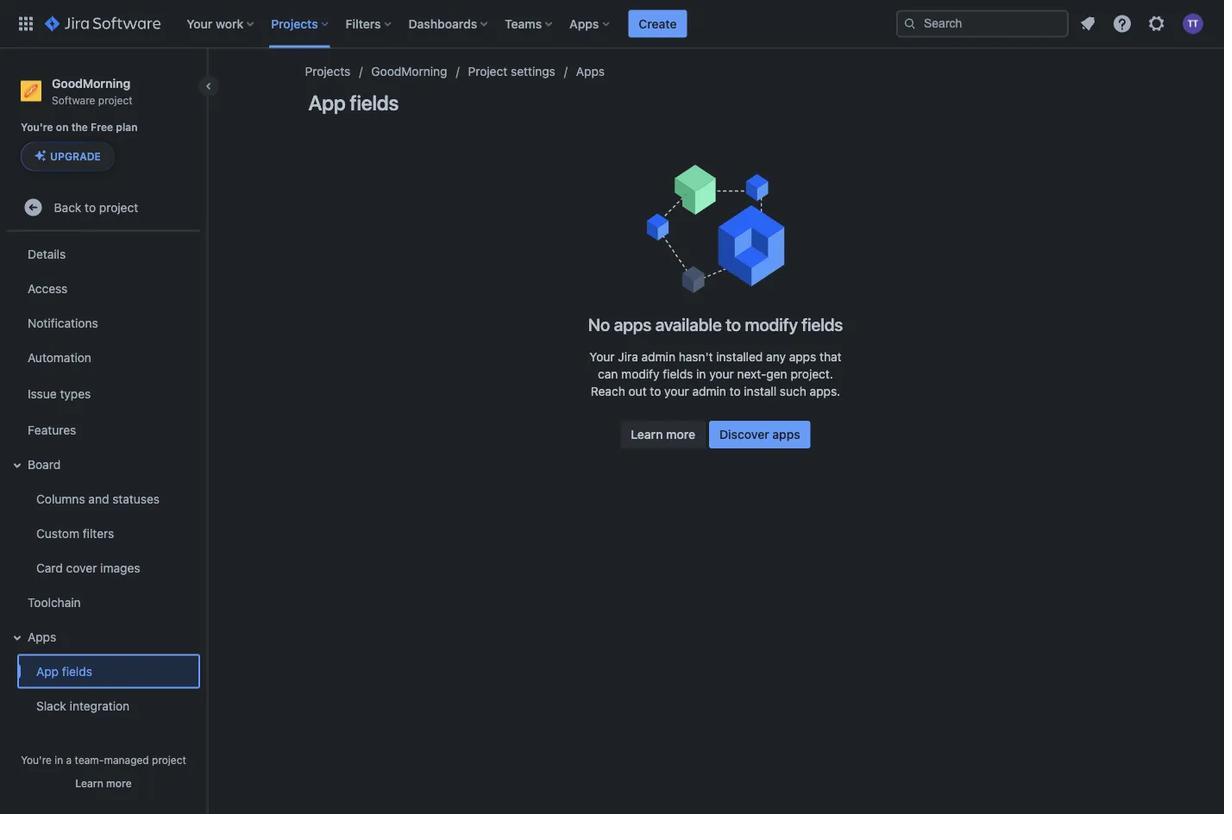 Task type: describe. For each thing, give the bounding box(es) containing it.
apps inside button
[[28, 630, 56, 644]]

out
[[629, 392, 647, 407]]

project for goodmorning software project
[[98, 94, 133, 106]]

automation
[[28, 350, 91, 365]]

columns
[[36, 492, 85, 506]]

fields inside 'link'
[[62, 665, 92, 679]]

goodmorning for goodmorning
[[371, 72, 448, 86]]

the
[[71, 121, 88, 134]]

issue
[[28, 387, 57, 401]]

your for your jira admin hasn't installed any apps that can modify fields in your next-gen project. reach out to your admin to install such apps.
[[590, 358, 615, 372]]

custom filters link
[[17, 516, 200, 551]]

managed
[[104, 754, 149, 766]]

1 horizontal spatial app
[[309, 98, 346, 123]]

to up installed
[[726, 322, 741, 342]]

board button
[[7, 447, 200, 482]]

filters button
[[341, 10, 398, 38]]

back to project link
[[7, 190, 200, 225]]

reach
[[591, 392, 626, 407]]

hasn't
[[679, 358, 713, 372]]

statuses
[[112, 492, 160, 506]]

1 horizontal spatial learn more
[[631, 435, 696, 450]]

goodmorning link
[[371, 69, 448, 90]]

gen
[[767, 375, 788, 389]]

work
[[216, 16, 244, 31]]

access
[[28, 281, 68, 296]]

apps link
[[576, 69, 605, 90]]

1 vertical spatial more
[[106, 778, 132, 790]]

goodmorning software project
[[52, 76, 133, 106]]

fields up that
[[802, 322, 843, 342]]

you're on the free plan
[[21, 121, 138, 134]]

such
[[780, 392, 807, 407]]

0 vertical spatial learn more button
[[621, 429, 706, 457]]

details
[[28, 247, 66, 261]]

integration
[[70, 699, 130, 713]]

no
[[588, 322, 610, 342]]

projects button
[[266, 10, 335, 38]]

installed
[[717, 358, 763, 372]]

plan
[[116, 121, 138, 134]]

card cover images link
[[17, 551, 200, 585]]

apps button
[[7, 620, 200, 654]]

free
[[91, 121, 113, 134]]

0 vertical spatial your
[[710, 375, 734, 389]]

jira
[[618, 358, 639, 372]]

0 vertical spatial learn
[[631, 435, 663, 450]]

discover apps link
[[709, 429, 811, 457]]

project
[[468, 72, 508, 86]]

fields down goodmorning link
[[350, 98, 399, 123]]

0 vertical spatial admin
[[642, 358, 676, 372]]

primary element
[[10, 0, 897, 48]]

upgrade button
[[22, 143, 114, 170]]

your work
[[187, 16, 244, 31]]

back
[[54, 200, 81, 214]]

discover apps
[[720, 435, 801, 450]]

modify inside your jira admin hasn't installed any apps that can modify fields in your next-gen project. reach out to your admin to install such apps.
[[622, 375, 660, 389]]

custom filters
[[36, 526, 114, 541]]

slack
[[36, 699, 66, 713]]

1 vertical spatial learn more button
[[75, 777, 132, 791]]

and
[[88, 492, 109, 506]]

can
[[598, 375, 618, 389]]

in inside your jira admin hasn't installed any apps that can modify fields in your next-gen project. reach out to your admin to install such apps.
[[697, 375, 706, 389]]

create button
[[629, 10, 687, 38]]

project for back to project
[[99, 200, 138, 214]]

app fields link
[[17, 654, 200, 689]]

card cover images
[[36, 561, 140, 575]]

notifications image
[[1078, 13, 1099, 34]]

discover
[[720, 435, 770, 450]]

create
[[639, 16, 677, 31]]

app fields inside 'link'
[[36, 665, 92, 679]]

0 vertical spatial app fields
[[309, 98, 399, 123]]

Search field
[[897, 10, 1069, 38]]

card
[[36, 561, 63, 575]]

notifications link
[[7, 306, 200, 340]]

you're in a team-managed project
[[21, 754, 186, 766]]

issue types
[[28, 387, 91, 401]]

project settings
[[468, 72, 556, 86]]

your for your work
[[187, 16, 213, 31]]

project.
[[791, 375, 834, 389]]



Task type: vqa. For each thing, say whether or not it's contained in the screenshot.
Working
no



Task type: locate. For each thing, give the bounding box(es) containing it.
in down hasn't
[[697, 375, 706, 389]]

available
[[656, 322, 722, 342]]

apps up jira
[[614, 322, 652, 342]]

0 vertical spatial modify
[[745, 322, 798, 342]]

custom
[[36, 526, 79, 541]]

1 vertical spatial learn more
[[75, 778, 132, 790]]

1 vertical spatial app
[[36, 665, 59, 679]]

0 vertical spatial projects
[[271, 16, 318, 31]]

app
[[309, 98, 346, 123], [36, 665, 59, 679]]

your inside popup button
[[187, 16, 213, 31]]

team-
[[75, 754, 104, 766]]

1 vertical spatial in
[[55, 754, 63, 766]]

0 vertical spatial apps
[[570, 16, 599, 31]]

learn more down "you're in a team-managed project"
[[75, 778, 132, 790]]

group
[[3, 232, 200, 729]]

modify
[[745, 322, 798, 342], [622, 375, 660, 389]]

admin down hasn't
[[693, 392, 727, 407]]

expand image
[[7, 628, 28, 648]]

modify up any
[[745, 322, 798, 342]]

apps button
[[565, 10, 617, 38]]

slack integration
[[36, 699, 130, 713]]

no apps available to modify fields
[[588, 322, 843, 342]]

0 vertical spatial apps
[[614, 322, 652, 342]]

filters
[[83, 526, 114, 541]]

goodmorning for goodmorning software project
[[52, 76, 130, 90]]

project settings link
[[468, 69, 556, 90]]

features link
[[7, 413, 200, 447]]

0 horizontal spatial your
[[665, 392, 689, 407]]

app up slack on the left bottom of page
[[36, 665, 59, 679]]

slack integration link
[[17, 689, 200, 724]]

app inside 'link'
[[36, 665, 59, 679]]

teams
[[505, 16, 542, 31]]

1 horizontal spatial learn
[[631, 435, 663, 450]]

project up details link
[[99, 200, 138, 214]]

banner containing your work
[[0, 0, 1225, 48]]

columns and statuses link
[[17, 482, 200, 516]]

goodmorning down dashboards
[[371, 72, 448, 86]]

settings
[[511, 72, 556, 86]]

you're
[[21, 121, 53, 134], [21, 754, 52, 766]]

toolchain
[[28, 595, 81, 610]]

dashboards button
[[404, 10, 495, 38]]

learn more button down the out
[[621, 429, 706, 457]]

0 vertical spatial your
[[187, 16, 213, 31]]

learn more
[[631, 435, 696, 450], [75, 778, 132, 790]]

apps right teams popup button
[[570, 16, 599, 31]]

1 vertical spatial admin
[[693, 392, 727, 407]]

more down managed
[[106, 778, 132, 790]]

app fields up slack on the left bottom of page
[[36, 665, 92, 679]]

0 vertical spatial app
[[309, 98, 346, 123]]

that
[[820, 358, 842, 372]]

your work button
[[181, 10, 261, 38]]

2 vertical spatial project
[[152, 754, 186, 766]]

projects inside popup button
[[271, 16, 318, 31]]

modify up the out
[[622, 375, 660, 389]]

automation link
[[7, 340, 200, 375]]

2 you're from the top
[[21, 754, 52, 766]]

1 vertical spatial projects
[[305, 72, 351, 86]]

0 horizontal spatial goodmorning
[[52, 76, 130, 90]]

project right managed
[[152, 754, 186, 766]]

in left a
[[55, 754, 63, 766]]

0 horizontal spatial app
[[36, 665, 59, 679]]

1 horizontal spatial goodmorning
[[371, 72, 448, 86]]

you're for you're on the free plan
[[21, 121, 53, 134]]

apps for apps link
[[576, 72, 605, 86]]

learn more button down "you're in a team-managed project"
[[75, 777, 132, 791]]

apps up project.
[[789, 358, 817, 372]]

0 horizontal spatial more
[[106, 778, 132, 790]]

your up can
[[590, 358, 615, 372]]

project
[[98, 94, 133, 106], [99, 200, 138, 214], [152, 754, 186, 766]]

issue types link
[[7, 375, 200, 413]]

0 horizontal spatial learn more button
[[75, 777, 132, 791]]

on
[[56, 121, 69, 134]]

0 horizontal spatial app fields
[[36, 665, 92, 679]]

1 horizontal spatial app fields
[[309, 98, 399, 123]]

apps down "toolchain" at the bottom left of page
[[28, 630, 56, 644]]

upgrade
[[50, 150, 101, 163]]

group containing details
[[3, 232, 200, 729]]

0 horizontal spatial admin
[[642, 358, 676, 372]]

expand image
[[7, 455, 28, 476]]

0 vertical spatial in
[[697, 375, 706, 389]]

apps for discover
[[773, 435, 801, 450]]

1 vertical spatial modify
[[622, 375, 660, 389]]

goodmorning
[[371, 72, 448, 86], [52, 76, 130, 90]]

0 vertical spatial learn more
[[631, 435, 696, 450]]

1 horizontal spatial more
[[666, 435, 696, 450]]

columns and statuses
[[36, 492, 160, 506]]

projects
[[271, 16, 318, 31], [305, 72, 351, 86]]

fields
[[350, 98, 399, 123], [802, 322, 843, 342], [663, 375, 693, 389], [62, 665, 92, 679]]

more left discover
[[666, 435, 696, 450]]

1 vertical spatial your
[[590, 358, 615, 372]]

projects for projects popup button
[[271, 16, 318, 31]]

you're left a
[[21, 754, 52, 766]]

filters
[[346, 16, 381, 31]]

access link
[[7, 271, 200, 306]]

to right the out
[[650, 392, 661, 407]]

to down "next-"
[[730, 392, 741, 407]]

admin
[[642, 358, 676, 372], [693, 392, 727, 407]]

1 horizontal spatial your
[[590, 358, 615, 372]]

0 horizontal spatial learn more
[[75, 778, 132, 790]]

install
[[744, 392, 777, 407]]

software
[[52, 94, 95, 106]]

projects link
[[305, 69, 351, 90]]

board
[[28, 457, 61, 472]]

apps for no
[[614, 322, 652, 342]]

your left work
[[187, 16, 213, 31]]

settings image
[[1147, 13, 1168, 34]]

goodmorning up software
[[52, 76, 130, 90]]

apps.
[[810, 392, 841, 407]]

dashboards
[[409, 16, 477, 31]]

jira software image
[[45, 13, 161, 34], [45, 13, 161, 34]]

apps
[[614, 322, 652, 342], [789, 358, 817, 372], [773, 435, 801, 450]]

back to project
[[54, 200, 138, 214]]

1 horizontal spatial your
[[710, 375, 734, 389]]

0 vertical spatial you're
[[21, 121, 53, 134]]

app fields down projects link
[[309, 98, 399, 123]]

goodmorning inside goodmorning software project
[[52, 76, 130, 90]]

1 vertical spatial learn
[[75, 778, 103, 790]]

1 vertical spatial your
[[665, 392, 689, 407]]

fields inside your jira admin hasn't installed any apps that can modify fields in your next-gen project. reach out to your admin to install such apps.
[[663, 375, 693, 389]]

any
[[767, 358, 786, 372]]

project up plan
[[98, 94, 133, 106]]

fields up slack integration
[[62, 665, 92, 679]]

1 vertical spatial app fields
[[36, 665, 92, 679]]

0 horizontal spatial modify
[[622, 375, 660, 389]]

banner
[[0, 0, 1225, 48]]

your
[[710, 375, 734, 389], [665, 392, 689, 407]]

apps right discover
[[773, 435, 801, 450]]

details link
[[7, 237, 200, 271]]

apps for apps dropdown button
[[570, 16, 599, 31]]

2 vertical spatial apps
[[28, 630, 56, 644]]

toolchain link
[[7, 585, 200, 620]]

projects down projects popup button
[[305, 72, 351, 86]]

1 vertical spatial you're
[[21, 754, 52, 766]]

your profile and settings image
[[1183, 13, 1204, 34]]

0 horizontal spatial your
[[187, 16, 213, 31]]

app down projects link
[[309, 98, 346, 123]]

images
[[100, 561, 140, 575]]

you're for you're in a team-managed project
[[21, 754, 52, 766]]

search image
[[904, 17, 917, 31]]

0 vertical spatial more
[[666, 435, 696, 450]]

your
[[187, 16, 213, 31], [590, 358, 615, 372]]

your jira admin hasn't installed any apps that can modify fields in your next-gen project. reach out to your admin to install such apps.
[[590, 358, 842, 407]]

apps
[[570, 16, 599, 31], [576, 72, 605, 86], [28, 630, 56, 644]]

a
[[66, 754, 72, 766]]

apps down apps dropdown button
[[576, 72, 605, 86]]

1 horizontal spatial in
[[697, 375, 706, 389]]

your right the out
[[665, 392, 689, 407]]

0 horizontal spatial in
[[55, 754, 63, 766]]

app fields
[[309, 98, 399, 123], [36, 665, 92, 679]]

learn more down the out
[[631, 435, 696, 450]]

projects up projects link
[[271, 16, 318, 31]]

your down installed
[[710, 375, 734, 389]]

1 horizontal spatial modify
[[745, 322, 798, 342]]

features
[[28, 423, 76, 437]]

project inside goodmorning software project
[[98, 94, 133, 106]]

admin right jira
[[642, 358, 676, 372]]

to right the 'back'
[[85, 200, 96, 214]]

1 vertical spatial project
[[99, 200, 138, 214]]

to
[[85, 200, 96, 214], [726, 322, 741, 342], [650, 392, 661, 407], [730, 392, 741, 407]]

next-
[[738, 375, 767, 389]]

1 horizontal spatial admin
[[693, 392, 727, 407]]

0 horizontal spatial learn
[[75, 778, 103, 790]]

you're left on
[[21, 121, 53, 134]]

1 horizontal spatial learn more button
[[621, 429, 706, 457]]

notifications
[[28, 316, 98, 330]]

types
[[60, 387, 91, 401]]

2 vertical spatial apps
[[773, 435, 801, 450]]

learn
[[631, 435, 663, 450], [75, 778, 103, 790]]

apps inside dropdown button
[[570, 16, 599, 31]]

in
[[697, 375, 706, 389], [55, 754, 63, 766]]

1 vertical spatial apps
[[789, 358, 817, 372]]

learn down the out
[[631, 435, 663, 450]]

teams button
[[500, 10, 559, 38]]

projects for projects link
[[305, 72, 351, 86]]

your inside your jira admin hasn't installed any apps that can modify fields in your next-gen project. reach out to your admin to install such apps.
[[590, 358, 615, 372]]

help image
[[1112, 13, 1133, 34]]

apps inside your jira admin hasn't installed any apps that can modify fields in your next-gen project. reach out to your admin to install such apps.
[[789, 358, 817, 372]]

1 vertical spatial apps
[[576, 72, 605, 86]]

cover
[[66, 561, 97, 575]]

more
[[666, 435, 696, 450], [106, 778, 132, 790]]

0 vertical spatial project
[[98, 94, 133, 106]]

learn down 'team-'
[[75, 778, 103, 790]]

appswitcher icon image
[[16, 13, 36, 34]]

fields down hasn't
[[663, 375, 693, 389]]

1 you're from the top
[[21, 121, 53, 134]]



